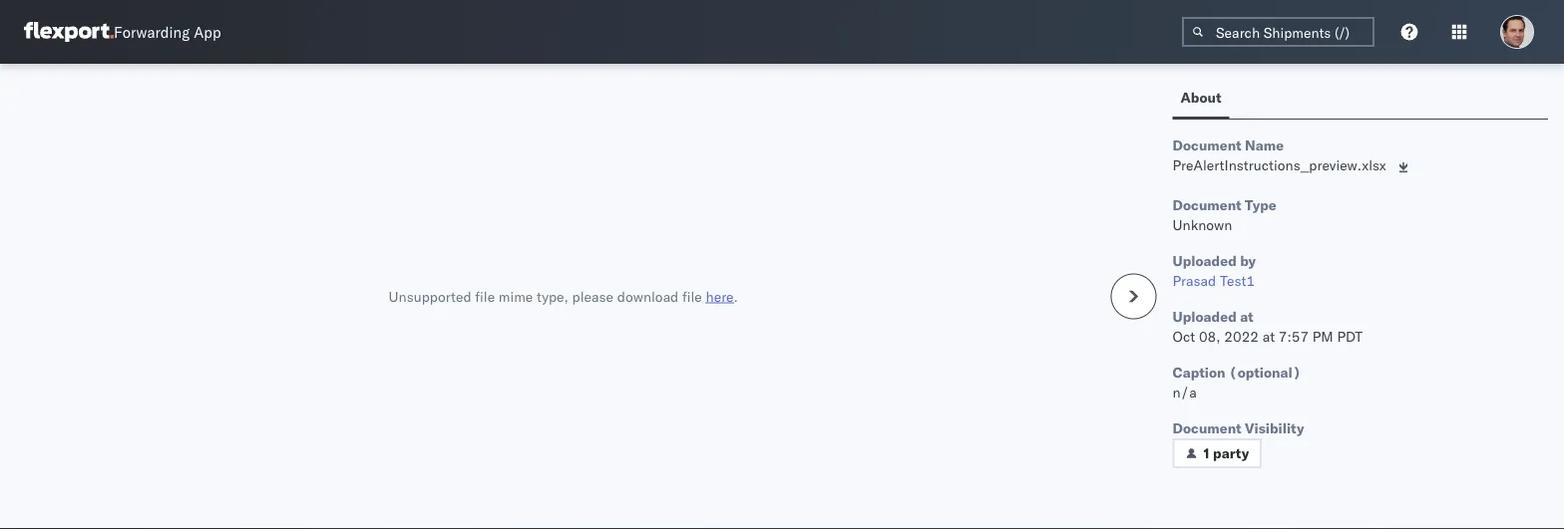 Task type: describe. For each thing, give the bounding box(es) containing it.
pdt
[[1337, 328, 1363, 346]]

1 party button
[[1173, 439, 1262, 469]]

here link
[[706, 287, 734, 307]]

type,
[[537, 288, 568, 305]]

forwarding
[[114, 22, 190, 41]]

here
[[706, 288, 734, 305]]

document name
[[1173, 137, 1284, 154]]

1 horizontal spatial at
[[1262, 328, 1275, 346]]

party
[[1213, 445, 1249, 462]]

forwarding app link
[[24, 22, 221, 42]]

app
[[194, 22, 221, 41]]

7:57
[[1278, 328, 1309, 346]]

n/a
[[1173, 384, 1197, 401]]

please
[[572, 288, 614, 305]]

uploaded for oct
[[1173, 308, 1237, 326]]

1 party
[[1203, 445, 1249, 462]]

2022
[[1224, 328, 1259, 346]]

download
[[617, 288, 679, 305]]

uploaded at oct 08, 2022 at 7:57 pm pdt
[[1173, 308, 1363, 346]]

.
[[734, 288, 738, 305]]

name
[[1245, 137, 1284, 154]]

Search Shipments (/) text field
[[1182, 17, 1374, 47]]

08,
[[1199, 328, 1221, 346]]

1 file from the left
[[475, 288, 495, 305]]



Task type: vqa. For each thing, say whether or not it's contained in the screenshot.
08,
yes



Task type: locate. For each thing, give the bounding box(es) containing it.
caption (optional) n/a
[[1173, 364, 1301, 401]]

0 vertical spatial document
[[1173, 137, 1241, 154]]

1
[[1203, 445, 1210, 462]]

uploaded by prasad test1
[[1173, 252, 1256, 290]]

2 uploaded from the top
[[1173, 308, 1237, 326]]

uploaded up prasad
[[1173, 252, 1237, 270]]

unsupported file mime type, please download file here .
[[389, 288, 738, 305]]

pm
[[1312, 328, 1333, 346]]

file
[[475, 288, 495, 305], [682, 288, 702, 305]]

1 horizontal spatial file
[[682, 288, 702, 305]]

prealertinstructions_preview.xlsx
[[1173, 157, 1386, 174]]

unsupported
[[389, 288, 471, 305]]

1 vertical spatial at
[[1262, 328, 1275, 346]]

unknown
[[1173, 216, 1232, 234]]

at up 2022
[[1240, 308, 1253, 326]]

1 vertical spatial uploaded
[[1173, 308, 1237, 326]]

at left the 7:57
[[1262, 328, 1275, 346]]

about
[[1180, 89, 1221, 106]]

document up unknown at the right top of the page
[[1173, 196, 1241, 214]]

0 vertical spatial uploaded
[[1173, 252, 1237, 270]]

document for document name
[[1173, 137, 1241, 154]]

at
[[1240, 308, 1253, 326], [1262, 328, 1275, 346]]

about button
[[1173, 80, 1229, 119]]

file left the here
[[682, 288, 702, 305]]

mime
[[498, 288, 533, 305]]

forwarding app
[[114, 22, 221, 41]]

oct
[[1173, 328, 1195, 346]]

test1
[[1220, 272, 1255, 290]]

type
[[1245, 196, 1276, 214]]

0 horizontal spatial file
[[475, 288, 495, 305]]

document for document visibility
[[1173, 420, 1241, 437]]

document
[[1173, 137, 1241, 154], [1173, 196, 1241, 214], [1173, 420, 1241, 437]]

uploaded up 08,
[[1173, 308, 1237, 326]]

uploaded inside the uploaded at oct 08, 2022 at 7:57 pm pdt
[[1173, 308, 1237, 326]]

visibility
[[1245, 420, 1304, 437]]

0 vertical spatial at
[[1240, 308, 1253, 326]]

1 vertical spatial document
[[1173, 196, 1241, 214]]

uploaded inside uploaded by prasad test1
[[1173, 252, 1237, 270]]

prasad
[[1173, 272, 1216, 290]]

document type unknown
[[1173, 196, 1276, 234]]

(optional)
[[1229, 364, 1301, 382]]

caption
[[1173, 364, 1225, 382]]

file left mime at left
[[475, 288, 495, 305]]

1 document from the top
[[1173, 137, 1241, 154]]

document for document type unknown
[[1173, 196, 1241, 214]]

flexport. image
[[24, 22, 114, 42]]

0 horizontal spatial at
[[1240, 308, 1253, 326]]

uploaded
[[1173, 252, 1237, 270], [1173, 308, 1237, 326]]

2 vertical spatial document
[[1173, 420, 1241, 437]]

2 document from the top
[[1173, 196, 1241, 214]]

uploaded for prasad
[[1173, 252, 1237, 270]]

document up 1
[[1173, 420, 1241, 437]]

2 file from the left
[[682, 288, 702, 305]]

document inside document type unknown
[[1173, 196, 1241, 214]]

3 document from the top
[[1173, 420, 1241, 437]]

by
[[1240, 252, 1256, 270]]

1 uploaded from the top
[[1173, 252, 1237, 270]]

document visibility
[[1173, 420, 1304, 437]]

document down about button
[[1173, 137, 1241, 154]]



